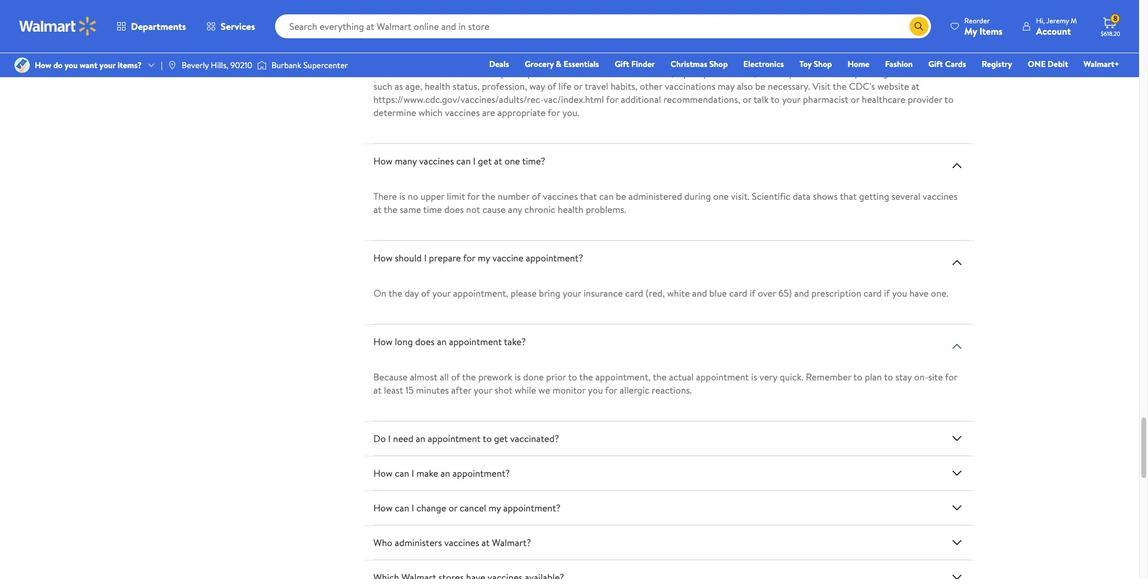 Task type: vqa. For each thing, say whether or not it's contained in the screenshot.
up arrow image
no



Task type: locate. For each thing, give the bounding box(es) containing it.
0 vertical spatial appointment?
[[526, 251, 583, 264]]

beverly hills, 90210
[[182, 59, 252, 71]]

which
[[419, 106, 443, 119]]

appointment left 'take?'
[[449, 335, 502, 348]]

to
[[535, 66, 544, 80], [771, 93, 780, 106], [945, 93, 954, 106], [569, 370, 578, 384], [854, 370, 863, 384], [885, 370, 894, 384], [483, 432, 492, 445]]

how many vaccines can i get at one time?
[[374, 154, 546, 168]]

and for over
[[795, 287, 810, 300]]

$618.20
[[1101, 29, 1121, 38]]

my
[[478, 251, 490, 264], [489, 501, 501, 515]]

because
[[374, 370, 408, 384]]

fashion link
[[880, 57, 919, 71]]

 image left do
[[14, 57, 30, 73]]

of left the life
[[548, 80, 557, 93]]

1 horizontal spatial shop
[[814, 58, 832, 70]]

(red,
[[646, 287, 665, 300]]

2 vaccine, from the left
[[723, 66, 756, 80]]

1 vertical spatial you
[[893, 287, 908, 300]]

0 horizontal spatial is
[[400, 190, 406, 203]]

adults
[[387, 66, 411, 80]]

gift inside gift finder link
[[615, 58, 630, 70]]

blue
[[710, 287, 727, 300]]

19
[[630, 66, 638, 80]]

an up all
[[437, 335, 447, 348]]

1 vaccine, from the left
[[641, 66, 674, 80]]

1 horizontal spatial health
[[558, 203, 584, 216]]

0 vertical spatial are
[[439, 31, 452, 44]]

at right the "website"
[[912, 80, 920, 93]]

0 horizontal spatial gift
[[615, 58, 630, 70]]

of right all
[[451, 370, 460, 384]]

0 horizontal spatial if
[[750, 287, 756, 300]]

0 vertical spatial health
[[425, 80, 451, 93]]

change
[[417, 501, 447, 515]]

how for how many vaccines can i get at one time?
[[374, 154, 393, 168]]

at left same
[[374, 203, 382, 216]]

appointment, down how should i prepare for my vaccine appointment?
[[453, 287, 509, 300]]

health
[[425, 80, 451, 93], [558, 203, 584, 216]]

finder
[[632, 58, 655, 70]]

0 vertical spatial be
[[756, 80, 766, 93]]

to right up
[[535, 66, 544, 80]]

please
[[511, 287, 537, 300]]

can left administered in the top of the page
[[600, 190, 614, 203]]

there is no upper limit for the number of vaccines that can be administered during one visit. scientific data shows that getting several vaccines at the same time does not cause any chronic health problems.
[[374, 190, 958, 216]]

toy shop
[[800, 58, 832, 70]]

i up not
[[473, 154, 476, 168]]

how left many
[[374, 154, 393, 168]]

&
[[556, 58, 562, 70]]

1 horizontal spatial that
[[840, 190, 857, 203]]

administered
[[629, 190, 682, 203]]

0 vertical spatial one
[[505, 154, 520, 168]]

on
[[567, 66, 578, 80], [891, 66, 901, 80]]

1 vertical spatial appointment,
[[596, 370, 651, 384]]

an for does
[[437, 335, 447, 348]]

appointment right actual
[[696, 370, 749, 384]]

gift finder
[[615, 58, 655, 70]]

prescription
[[812, 287, 862, 300]]

appointment? up cancel
[[453, 467, 510, 480]]

reactions.
[[652, 384, 692, 397]]

1 gift from the left
[[615, 58, 630, 70]]

data
[[793, 190, 811, 203]]

0 horizontal spatial does
[[415, 335, 435, 348]]

you
[[65, 59, 78, 71], [893, 287, 908, 300], [588, 384, 603, 397]]

0 horizontal spatial and
[[693, 287, 707, 300]]

2 horizontal spatial are
[[507, 66, 521, 80]]

for left you.
[[548, 106, 560, 119]]

1 vertical spatial be
[[616, 190, 627, 203]]

 image
[[167, 60, 177, 70]]

your right bring
[[563, 287, 582, 300]]

take?
[[504, 335, 526, 348]]

and left blue
[[693, 287, 707, 300]]

Walmart Site-Wide search field
[[275, 14, 931, 38]]

2 horizontal spatial card
[[864, 287, 882, 300]]

departments button
[[106, 12, 196, 41]]

visit
[[813, 80, 831, 93]]

0 vertical spatial appointment,
[[453, 287, 509, 300]]

minutes
[[416, 384, 449, 397]]

0 vertical spatial you
[[65, 59, 78, 71]]

and inside 'all adults should make sure they are up to date on the covid-19 vaccine, a yearly flu vaccine, and tdap or tetanus. depending on risk factors such as age, health status, profession, way of life or travel habits, other vaccinations may also be necessary. visit the cdc's website at https://www.cdc.gov/vaccines/adults/rec-vac/index.html for additional recommendations, or talk to your pharmacist or healthcare provider to determine which vaccines are appropriate for you.'
[[759, 66, 774, 80]]

vaccine, right "flu"
[[723, 66, 756, 80]]

make inside 'all adults should make sure they are up to date on the covid-19 vaccine, a yearly flu vaccine, and tdap or tetanus. depending on risk factors such as age, health status, profession, way of life or travel habits, other vaccinations may also be necessary. visit the cdc's website at https://www.cdc.gov/vaccines/adults/rec-vac/index.html for additional recommendations, or talk to your pharmacist or healthcare provider to determine which vaccines are appropriate for you.'
[[443, 66, 465, 80]]

be left administered in the top of the page
[[616, 190, 627, 203]]

1 horizontal spatial and
[[759, 66, 774, 80]]

1 horizontal spatial you
[[588, 384, 603, 397]]

0 vertical spatial an
[[437, 335, 447, 348]]

i left prepare
[[424, 251, 427, 264]]

gift
[[615, 58, 630, 70], [929, 58, 943, 70]]

gift cards
[[929, 58, 967, 70]]

that right shows
[[840, 190, 857, 203]]

appointment, inside because almost all of the prework is done prior to the appointment, the actual appointment is very quick. remember to plan to stay on-site for at least 15 minutes after your shot while we monitor you for allergic reactions.
[[596, 370, 651, 384]]

does left not
[[445, 203, 464, 216]]

website
[[878, 80, 910, 93]]

for down covid-
[[606, 93, 619, 106]]

pharmacist
[[803, 93, 849, 106]]

0 horizontal spatial card
[[625, 287, 644, 300]]

1 vertical spatial get
[[494, 432, 508, 445]]

i for make
[[412, 467, 414, 480]]

tdap
[[776, 66, 795, 80]]

how up on
[[374, 251, 393, 264]]

how should i prepare for my vaccine appointment?
[[374, 251, 583, 264]]

if left have
[[884, 287, 890, 300]]

you right do
[[65, 59, 78, 71]]

2 vertical spatial an
[[441, 467, 450, 480]]

necessary.
[[768, 80, 811, 93]]

1 horizontal spatial does
[[445, 203, 464, 216]]

1 horizontal spatial are
[[482, 106, 495, 119]]

1 horizontal spatial vaccine,
[[723, 66, 756, 80]]

1 horizontal spatial gift
[[929, 58, 943, 70]]

at
[[912, 80, 920, 93], [494, 154, 503, 168], [374, 203, 382, 216], [374, 384, 382, 397], [482, 536, 490, 549]]

at inside 'all adults should make sure they are up to date on the covid-19 vaccine, a yearly flu vaccine, and tdap or tetanus. depending on risk factors such as age, health status, profession, way of life or travel habits, other vaccinations may also be necessary. visit the cdc's website at https://www.cdc.gov/vaccines/adults/rec-vac/index.html for additional recommendations, or talk to your pharmacist or healthcare provider to determine which vaccines are appropriate for you.'
[[912, 80, 920, 93]]

appointment? up 'walmart?'
[[503, 501, 561, 515]]

electronics link
[[738, 57, 790, 71]]

make for should
[[443, 66, 465, 80]]

0 vertical spatial make
[[443, 66, 465, 80]]

up
[[523, 66, 533, 80]]

gift inside gift cards "link"
[[929, 58, 943, 70]]

an right need
[[416, 432, 426, 445]]

0 horizontal spatial on
[[567, 66, 578, 80]]

0 horizontal spatial  image
[[14, 57, 30, 73]]

are down profession,
[[482, 106, 495, 119]]

be right also
[[756, 80, 766, 93]]

monitor
[[553, 384, 586, 397]]

of inside there is no upper limit for the number of vaccines that can be administered during one visit. scientific data shows that getting several vaccines at the same time does not cause any chronic health problems.
[[532, 190, 541, 203]]

i down need
[[412, 467, 414, 480]]

0 vertical spatial does
[[445, 203, 464, 216]]

for right prepare
[[463, 251, 476, 264]]

an up change
[[441, 467, 450, 480]]

my right cancel
[[489, 501, 501, 515]]

vaccines down time?
[[543, 190, 578, 203]]

1 vertical spatial health
[[558, 203, 584, 216]]

should up day
[[395, 251, 422, 264]]

2 vertical spatial appointment?
[[503, 501, 561, 515]]

does right long
[[415, 335, 435, 348]]

1 vertical spatial an
[[416, 432, 426, 445]]

how left do
[[35, 59, 51, 71]]

electronics
[[744, 58, 784, 70]]

is left done
[[515, 370, 521, 384]]

0 horizontal spatial that
[[580, 190, 597, 203]]

and for flu
[[759, 66, 774, 80]]

how for how do you want your items?
[[35, 59, 51, 71]]

2 vertical spatial you
[[588, 384, 603, 397]]

0 horizontal spatial you
[[65, 59, 78, 71]]

should right adults
[[414, 66, 441, 80]]

and right '65)'
[[795, 287, 810, 300]]

all adults should make sure they are up to date on the covid-19 vaccine, a yearly flu vaccine, and tdap or tetanus. depending on risk factors such as age, health status, profession, way of life or travel habits, other vaccinations may also be necessary. visit the cdc's website at https://www.cdc.gov/vaccines/adults/rec-vac/index.html for additional recommendations, or talk to your pharmacist or healthcare provider to determine which vaccines are appropriate for you.
[[374, 66, 954, 119]]

0 horizontal spatial make
[[417, 467, 439, 480]]

1 vertical spatial does
[[415, 335, 435, 348]]

several
[[892, 190, 921, 203]]

your down tdap
[[782, 93, 801, 106]]

1 horizontal spatial make
[[443, 66, 465, 80]]

 image
[[14, 57, 30, 73], [257, 59, 267, 71]]

vaccine, left a at the right
[[641, 66, 674, 80]]

one left visit.
[[714, 190, 729, 203]]

at left 'walmart?'
[[482, 536, 490, 549]]

stay
[[896, 370, 912, 384]]

 image right 90210
[[257, 59, 267, 71]]

shop
[[710, 58, 728, 70], [814, 58, 832, 70]]

0 horizontal spatial appointment,
[[453, 287, 509, 300]]

you left have
[[893, 287, 908, 300]]

https://www.cdc.gov/vaccines/adults/rec-
[[374, 93, 544, 106]]

vaccines right many
[[419, 154, 454, 168]]

one debit link
[[1023, 57, 1074, 71]]

gift left cards
[[929, 58, 943, 70]]

health right chronic on the top of page
[[558, 203, 584, 216]]

card right prescription
[[864, 287, 882, 300]]

are left up
[[507, 66, 521, 80]]

i left change
[[412, 501, 414, 515]]

1 horizontal spatial card
[[730, 287, 748, 300]]

appointment, left reactions.
[[596, 370, 651, 384]]

card left (red,
[[625, 287, 644, 300]]

0 vertical spatial should
[[414, 66, 441, 80]]

which vaccines are recommended for me?
[[374, 31, 548, 44]]

at inside there is no upper limit for the number of vaccines that can be administered during one visit. scientific data shows that getting several vaccines at the same time does not cause any chronic health problems.
[[374, 203, 382, 216]]

shop up the may
[[710, 58, 728, 70]]

1 horizontal spatial on
[[891, 66, 901, 80]]

on left "risk"
[[891, 66, 901, 80]]

1 horizontal spatial one
[[714, 190, 729, 203]]

christmas
[[671, 58, 708, 70]]

how can i make an appointment?
[[374, 467, 510, 480]]

make up change
[[417, 467, 439, 480]]

0 horizontal spatial health
[[425, 80, 451, 93]]

you inside because almost all of the prework is done prior to the appointment, the actual appointment is very quick. remember to plan to stay on-site for at least 15 minutes after your shot while we monitor you for allergic reactions.
[[588, 384, 603, 397]]

christmas shop link
[[665, 57, 734, 71]]

recommended
[[454, 31, 514, 44]]

card
[[625, 287, 644, 300], [730, 287, 748, 300], [864, 287, 882, 300]]

debit
[[1048, 58, 1069, 70]]

3 card from the left
[[864, 287, 882, 300]]

1 vertical spatial appointment
[[696, 370, 749, 384]]

you right monitor
[[588, 384, 603, 397]]

1 horizontal spatial  image
[[257, 59, 267, 71]]

for
[[517, 31, 529, 44], [606, 93, 619, 106], [548, 106, 560, 119], [467, 190, 480, 203], [463, 251, 476, 264], [946, 370, 958, 384], [605, 384, 618, 397]]

my left vaccine
[[478, 251, 490, 264]]

1 card from the left
[[625, 287, 644, 300]]

2 vertical spatial are
[[482, 106, 495, 119]]

how left long
[[374, 335, 393, 348]]

how can i make an appointment? image
[[950, 466, 965, 480]]

burbank
[[272, 59, 301, 71]]

be
[[756, 80, 766, 93], [616, 190, 627, 203]]

is left very at bottom
[[752, 370, 758, 384]]

i for prepare
[[424, 251, 427, 264]]

gift finder link
[[610, 57, 661, 71]]

prework
[[478, 370, 513, 384]]

how down "do"
[[374, 467, 393, 480]]

for right site
[[946, 370, 958, 384]]

get
[[478, 154, 492, 168], [494, 432, 508, 445]]

on right "&"
[[567, 66, 578, 80]]

0 horizontal spatial shop
[[710, 58, 728, 70]]

1 horizontal spatial appointment,
[[596, 370, 651, 384]]

1 vertical spatial make
[[417, 467, 439, 480]]

can down need
[[395, 467, 409, 480]]

how long does an appointment take? image
[[950, 339, 965, 354]]

provider
[[908, 93, 943, 106]]

cancel
[[460, 501, 486, 515]]

toy
[[800, 58, 812, 70]]

walmart+
[[1084, 58, 1120, 70]]

2 horizontal spatial and
[[795, 287, 810, 300]]

2 gift from the left
[[929, 58, 943, 70]]

1 horizontal spatial if
[[884, 287, 890, 300]]

2 on from the left
[[891, 66, 901, 80]]

that right chronic on the top of page
[[580, 190, 597, 203]]

who administers vaccines at walmart? image
[[950, 536, 965, 550]]

 image for burbank supercenter
[[257, 59, 267, 71]]

the right visit
[[833, 80, 847, 93]]

2 card from the left
[[730, 287, 748, 300]]

0 horizontal spatial be
[[616, 190, 627, 203]]

if left over in the right of the page
[[750, 287, 756, 300]]

0 horizontal spatial vaccine,
[[641, 66, 674, 80]]

not
[[466, 203, 480, 216]]

the right prior
[[580, 370, 593, 384]]

your right the "want"
[[100, 59, 116, 71]]

1 horizontal spatial be
[[756, 80, 766, 93]]

christmas shop
[[671, 58, 728, 70]]

white
[[668, 287, 690, 300]]

appointment for do i need an appointment to get vaccinated?
[[428, 432, 481, 445]]

your left shot
[[474, 384, 493, 397]]

2 vertical spatial appointment
[[428, 432, 481, 445]]

1 shop from the left
[[710, 58, 728, 70]]

day
[[405, 287, 419, 300]]

how for how should i prepare for my vaccine appointment?
[[374, 251, 393, 264]]

vaccines
[[402, 31, 437, 44], [445, 106, 480, 119], [419, 154, 454, 168], [543, 190, 578, 203], [923, 190, 958, 203], [445, 536, 479, 549]]

cards
[[945, 58, 967, 70]]

1 that from the left
[[580, 190, 597, 203]]

is
[[400, 190, 406, 203], [515, 370, 521, 384], [752, 370, 758, 384]]

2 shop from the left
[[814, 58, 832, 70]]

65)
[[779, 287, 792, 300]]

i right "do"
[[388, 432, 391, 445]]

during
[[685, 190, 711, 203]]

deals
[[489, 58, 509, 70]]

and left tdap
[[759, 66, 774, 80]]

getting
[[860, 190, 890, 203]]

way
[[530, 80, 545, 93]]

or down depending
[[851, 93, 860, 106]]

gift cards link
[[923, 57, 972, 71]]

at left least
[[374, 384, 382, 397]]

appointment? up bring
[[526, 251, 583, 264]]

appointment up how can i make an appointment?
[[428, 432, 481, 445]]

depending
[[843, 66, 889, 80]]

deals link
[[484, 57, 515, 71]]

card right blue
[[730, 287, 748, 300]]

make left sure
[[443, 66, 465, 80]]

the right all
[[462, 370, 476, 384]]

vaccines down status,
[[445, 106, 480, 119]]

on the day of your appointment, please bring your insurance card (red, white and blue card if over 65) and prescription card if you have one.
[[374, 287, 949, 300]]

vaccines inside 'all adults should make sure they are up to date on the covid-19 vaccine, a yearly flu vaccine, and tdap or tetanus. depending on risk factors such as age, health status, profession, way of life or travel habits, other vaccinations may also be necessary. visit the cdc's website at https://www.cdc.gov/vaccines/adults/rec-vac/index.html for additional recommendations, or talk to your pharmacist or healthcare provider to determine which vaccines are appropriate for you.'
[[445, 106, 480, 119]]

0 vertical spatial get
[[478, 154, 492, 168]]

1 vertical spatial one
[[714, 190, 729, 203]]

gift left 19
[[615, 58, 630, 70]]

or
[[797, 66, 806, 80], [574, 80, 583, 93], [743, 93, 752, 106], [851, 93, 860, 106], [449, 501, 458, 515]]

0 vertical spatial appointment
[[449, 335, 502, 348]]

be inside there is no upper limit for the number of vaccines that can be administered during one visit. scientific data shows that getting several vaccines at the same time does not cause any chronic health problems.
[[616, 190, 627, 203]]

for inside there is no upper limit for the number of vaccines that can be administered during one visit. scientific data shows that getting several vaccines at the same time does not cause any chronic health problems.
[[467, 190, 480, 203]]



Task type: describe. For each thing, give the bounding box(es) containing it.
which vaccines are recommended for me? image
[[950, 35, 965, 50]]

a
[[676, 66, 681, 80]]

least
[[384, 384, 403, 397]]

administers
[[395, 536, 442, 549]]

limit
[[447, 190, 465, 203]]

done
[[523, 370, 544, 384]]

one debit
[[1028, 58, 1069, 70]]

travel
[[585, 80, 609, 93]]

or left talk
[[743, 93, 752, 106]]

gift for gift finder
[[615, 58, 630, 70]]

shop for christmas shop
[[710, 58, 728, 70]]

can up limit
[[457, 154, 471, 168]]

because almost all of the prework is done prior to the appointment, the actual appointment is very quick. remember to plan to stay on-site for at least 15 minutes after your shot while we monitor you for allergic reactions.
[[374, 370, 958, 397]]

for left the allergic
[[605, 384, 618, 397]]

make for i
[[417, 467, 439, 480]]

appointment inside because almost all of the prework is done prior to the appointment, the actual appointment is very quick. remember to plan to stay on-site for at least 15 minutes after your shot while we monitor you for allergic reactions.
[[696, 370, 749, 384]]

appointment? for vaccine
[[526, 251, 583, 264]]

1 horizontal spatial is
[[515, 370, 521, 384]]

at inside because almost all of the prework is done prior to the appointment, the actual appointment is very quick. remember to plan to stay on-site for at least 15 minutes after your shot while we monitor you for allergic reactions.
[[374, 384, 382, 397]]

appointment for how long does an appointment take?
[[449, 335, 502, 348]]

prepare
[[429, 251, 461, 264]]

gift for gift cards
[[929, 58, 943, 70]]

yearly
[[683, 66, 708, 80]]

the right not
[[482, 190, 496, 203]]

very
[[760, 370, 778, 384]]

how for how can i change or cancel my appointment?
[[374, 501, 393, 515]]

problems.
[[586, 203, 626, 216]]

walmart?
[[492, 536, 531, 549]]

vaccines right which
[[402, 31, 437, 44]]

vaccines down how can i change or cancel my appointment?
[[445, 536, 479, 549]]

allergic
[[620, 384, 650, 397]]

walmart image
[[19, 17, 97, 36]]

to left vaccinated?
[[483, 432, 492, 445]]

at left time?
[[494, 154, 503, 168]]

do i need an appointment to get vaccinated? image
[[950, 431, 965, 446]]

2 horizontal spatial you
[[893, 287, 908, 300]]

2 if from the left
[[884, 287, 890, 300]]

90210
[[231, 59, 252, 71]]

sure
[[467, 66, 485, 80]]

to left stay
[[885, 370, 894, 384]]

1 horizontal spatial get
[[494, 432, 508, 445]]

while
[[515, 384, 536, 397]]

to right provider at the top right
[[945, 93, 954, 106]]

Search search field
[[275, 14, 931, 38]]

1 on from the left
[[567, 66, 578, 80]]

your right day
[[432, 287, 451, 300]]

1 vertical spatial my
[[489, 501, 501, 515]]

want
[[80, 59, 98, 71]]

health inside 'all adults should make sure they are up to date on the covid-19 vaccine, a yearly flu vaccine, and tdap or tetanus. depending on risk factors such as age, health status, profession, way of life or travel habits, other vaccinations may also be necessary. visit the cdc's website at https://www.cdc.gov/vaccines/adults/rec-vac/index.html for additional recommendations, or talk to your pharmacist or healthcare provider to determine which vaccines are appropriate for you.'
[[425, 80, 451, 93]]

on-
[[915, 370, 929, 384]]

|
[[161, 59, 163, 71]]

1 vertical spatial are
[[507, 66, 521, 80]]

or right the life
[[574, 80, 583, 93]]

vaccinations
[[665, 80, 716, 93]]

services button
[[196, 12, 265, 41]]

 image for how do you want your items?
[[14, 57, 30, 73]]

vaccinated?
[[510, 432, 559, 445]]

0 horizontal spatial get
[[478, 154, 492, 168]]

vaccines right several
[[923, 190, 958, 203]]

tetanus.
[[808, 66, 841, 80]]

hills,
[[211, 59, 229, 71]]

which walmart stores have vaccines available? image
[[950, 570, 965, 579]]

covid-
[[596, 66, 630, 80]]

supercenter
[[303, 59, 348, 71]]

departments
[[131, 20, 186, 33]]

0 horizontal spatial one
[[505, 154, 520, 168]]

appointment? for my
[[503, 501, 561, 515]]

of inside 'all adults should make sure they are up to date on the covid-19 vaccine, a yearly flu vaccine, and tdap or tetanus. depending on risk factors such as age, health status, profession, way of life or travel habits, other vaccinations may also be necessary. visit the cdc's website at https://www.cdc.gov/vaccines/adults/rec-vac/index.html for additional recommendations, or talk to your pharmacist or healthcare provider to determine which vaccines are appropriate for you.'
[[548, 80, 557, 93]]

of inside because almost all of the prework is done prior to the appointment, the actual appointment is very quick. remember to plan to stay on-site for at least 15 minutes after your shot while we monitor you for allergic reactions.
[[451, 370, 460, 384]]

quick.
[[780, 370, 804, 384]]

as
[[395, 80, 403, 93]]

date
[[547, 66, 565, 80]]

to right prior
[[569, 370, 578, 384]]

2 that from the left
[[840, 190, 857, 203]]

do i need an appointment to get vaccinated?
[[374, 432, 559, 445]]

grocery & essentials
[[525, 58, 599, 70]]

account
[[1037, 24, 1072, 37]]

grocery
[[525, 58, 554, 70]]

does inside there is no upper limit for the number of vaccines that can be administered during one visit. scientific data shows that getting several vaccines at the same time does not cause any chronic health problems.
[[445, 203, 464, 216]]

search icon image
[[915, 22, 924, 31]]

can left change
[[395, 501, 409, 515]]

0 vertical spatial my
[[478, 251, 490, 264]]

hi,
[[1037, 15, 1045, 25]]

burbank supercenter
[[272, 59, 348, 71]]

or left cancel
[[449, 501, 458, 515]]

recommendations,
[[664, 93, 741, 106]]

there
[[374, 190, 397, 203]]

need
[[393, 432, 414, 445]]

or right tdap
[[797, 66, 806, 80]]

number
[[498, 190, 530, 203]]

also
[[737, 80, 753, 93]]

to left "plan"
[[854, 370, 863, 384]]

appropriate
[[498, 106, 546, 119]]

the right the life
[[580, 66, 594, 80]]

long
[[395, 335, 413, 348]]

we
[[539, 384, 550, 397]]

how for how long does an appointment take?
[[374, 335, 393, 348]]

how can i change or cancel my appointment? image
[[950, 501, 965, 515]]

determine
[[374, 106, 417, 119]]

vac/index.html
[[544, 93, 604, 106]]

who administers vaccines at walmart?
[[374, 536, 531, 549]]

over
[[758, 287, 776, 300]]

all
[[374, 66, 385, 80]]

should inside 'all adults should make sure they are up to date on the covid-19 vaccine, a yearly flu vaccine, and tdap or tetanus. depending on risk factors such as age, health status, profession, way of life or travel habits, other vaccinations may also be necessary. visit the cdc's website at https://www.cdc.gov/vaccines/adults/rec-vac/index.html for additional recommendations, or talk to your pharmacist or healthcare provider to determine which vaccines are appropriate for you.'
[[414, 66, 441, 80]]

walmart+ link
[[1079, 57, 1125, 71]]

1 vertical spatial appointment?
[[453, 467, 510, 480]]

me?
[[531, 31, 548, 44]]

2 horizontal spatial is
[[752, 370, 758, 384]]

after
[[451, 384, 472, 397]]

1 if from the left
[[750, 287, 756, 300]]

how should i prepare for my vaccine appointment? image
[[950, 256, 965, 270]]

reorder
[[965, 15, 990, 25]]

plan
[[865, 370, 882, 384]]

remember
[[806, 370, 852, 384]]

15
[[406, 384, 414, 397]]

i for change
[[412, 501, 414, 515]]

no
[[408, 190, 418, 203]]

insurance
[[584, 287, 623, 300]]

0 horizontal spatial are
[[439, 31, 452, 44]]

be inside 'all adults should make sure they are up to date on the covid-19 vaccine, a yearly flu vaccine, and tdap or tetanus. depending on risk factors such as age, health status, profession, way of life or travel habits, other vaccinations may also be necessary. visit the cdc's website at https://www.cdc.gov/vaccines/adults/rec-vac/index.html for additional recommendations, or talk to your pharmacist or healthcare provider to determine which vaccines are appropriate for you.'
[[756, 80, 766, 93]]

for left the me?
[[517, 31, 529, 44]]

my
[[965, 24, 978, 37]]

your inside because almost all of the prework is done prior to the appointment, the actual appointment is very quick. remember to plan to stay on-site for at least 15 minutes after your shot while we monitor you for allergic reactions.
[[474, 384, 493, 397]]

1 vertical spatial should
[[395, 251, 422, 264]]

time?
[[522, 154, 546, 168]]

jeremy
[[1047, 15, 1070, 25]]

one inside there is no upper limit for the number of vaccines that can be administered during one visit. scientific data shows that getting several vaccines at the same time does not cause any chronic health problems.
[[714, 190, 729, 203]]

home link
[[843, 57, 875, 71]]

health inside there is no upper limit for the number of vaccines that can be administered during one visit. scientific data shows that getting several vaccines at the same time does not cause any chronic health problems.
[[558, 203, 584, 216]]

registry link
[[977, 57, 1018, 71]]

the left same
[[384, 203, 398, 216]]

prior
[[546, 370, 566, 384]]

risk
[[904, 66, 918, 80]]

the left actual
[[653, 370, 667, 384]]

age,
[[405, 80, 423, 93]]

on
[[374, 287, 387, 300]]

how for how can i make an appointment?
[[374, 467, 393, 480]]

shop for toy shop
[[814, 58, 832, 70]]

your inside 'all adults should make sure they are up to date on the covid-19 vaccine, a yearly flu vaccine, and tdap or tetanus. depending on risk factors such as age, health status, profession, way of life or travel habits, other vaccinations may also be necessary. visit the cdc's website at https://www.cdc.gov/vaccines/adults/rec-vac/index.html for additional recommendations, or talk to your pharmacist or healthcare provider to determine which vaccines are appropriate for you.'
[[782, 93, 801, 106]]

one.
[[931, 287, 949, 300]]

can inside there is no upper limit for the number of vaccines that can be administered during one visit. scientific data shows that getting several vaccines at the same time does not cause any chronic health problems.
[[600, 190, 614, 203]]

an for need
[[416, 432, 426, 445]]

healthcare
[[862, 93, 906, 106]]

one
[[1028, 58, 1046, 70]]

such
[[374, 80, 392, 93]]

is inside there is no upper limit for the number of vaccines that can be administered during one visit. scientific data shows that getting several vaccines at the same time does not cause any chronic health problems.
[[400, 190, 406, 203]]

to right talk
[[771, 93, 780, 106]]

visit.
[[731, 190, 750, 203]]

registry
[[982, 58, 1013, 70]]

of right day
[[421, 287, 430, 300]]

how many vaccines can i get at one time? image
[[950, 159, 965, 173]]

the right on
[[389, 287, 403, 300]]



